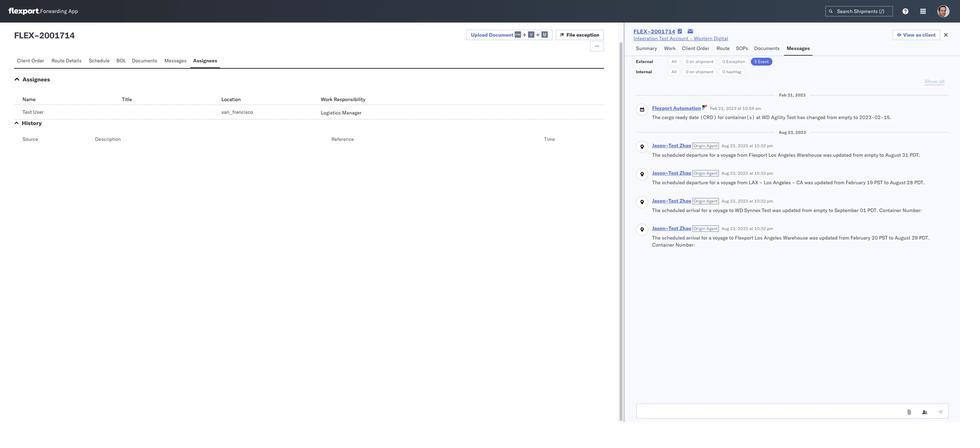 Task type: vqa. For each thing, say whether or not it's contained in the screenshot.
Destination transload service Destination
no



Task type: locate. For each thing, give the bounding box(es) containing it.
pm up the scheduled departure for a voyage from flexport los angeles warehouse was updated from empty to august 31 pdt.
[[768, 143, 774, 148]]

client order button down western
[[680, 42, 714, 56]]

0 horizontal spatial number:
[[676, 242, 695, 248]]

on
[[690, 59, 695, 64], [690, 69, 695, 74]]

1 vertical spatial feb
[[711, 106, 718, 111]]

february left 20
[[851, 235, 871, 241]]

pm up the scheduled departure for a voyage from lax - los angeles - ca was updated from february 19 pst to august 28 pdt.
[[768, 171, 774, 176]]

None text field
[[636, 403, 949, 419]]

route
[[717, 45, 730, 51], [52, 57, 65, 64]]

2023 for the cargo ready date (crd) for container(s)  at wd agility test has changed from empty to 2023-02-15.
[[727, 106, 737, 111]]

flexport inside the scheduled arrival for a voyage to flexport los angeles warehouse was updated from february 20 pst to august 29 pdt. container number:
[[735, 235, 754, 241]]

at down container(s)
[[750, 143, 754, 148]]

pm for february
[[768, 226, 774, 231]]

documents button up event
[[752, 42, 784, 56]]

0 horizontal spatial documents
[[132, 57, 157, 64]]

scheduled
[[662, 152, 685, 158], [662, 179, 685, 186], [662, 207, 685, 213], [662, 235, 685, 241]]

flexport up lax
[[749, 152, 768, 158]]

0 vertical spatial all button
[[668, 57, 681, 66]]

- right lax
[[760, 179, 763, 186]]

wd left synnex
[[735, 207, 744, 213]]

warehouse inside the scheduled arrival for a voyage to flexport los angeles warehouse was updated from february 20 pst to august 29 pdt. container number:
[[784, 235, 809, 241]]

2 shipment from the top
[[696, 69, 714, 74]]

1 horizontal spatial assignees
[[193, 57, 217, 64]]

aug 23, 2023
[[779, 130, 807, 135]]

empty up 19
[[865, 152, 879, 158]]

arrival
[[687, 207, 701, 213], [687, 235, 701, 241]]

the for the scheduled departure for a voyage from lax - los angeles - ca was updated from february 19 pst to august 28 pdt.
[[653, 179, 661, 186]]

1 vertical spatial angeles
[[774, 179, 791, 186]]

august left 28
[[891, 179, 906, 186]]

1 horizontal spatial documents
[[755, 45, 780, 51]]

order for the rightmost client order button
[[697, 45, 710, 51]]

1 on from the top
[[690, 59, 695, 64]]

2 vertical spatial empty
[[814, 207, 828, 213]]

shipment for 0 hashtag
[[696, 69, 714, 74]]

pst
[[875, 179, 884, 186], [880, 235, 888, 241]]

aug for the scheduled departure for a voyage from flexport los angeles warehouse was updated from empty to august 31 pdt.
[[722, 143, 730, 148]]

the for the scheduled arrival for a voyage to flexport los angeles warehouse was updated from february 20 pst to august 29 pdt. container number:
[[653, 235, 661, 241]]

1 arrival from the top
[[687, 207, 701, 213]]

jason-test zhao origin agent for the scheduled arrival for a voyage to flexport los angeles warehouse was updated from february 20 pst to august 29 pdt. container number:
[[653, 225, 718, 232]]

1 agent from the top
[[707, 143, 718, 148]]

- down 'forwarding app' link
[[34, 30, 39, 41]]

voyage
[[721, 152, 736, 158], [721, 179, 736, 186], [713, 207, 728, 213], [713, 235, 728, 241]]

4 zhao from the top
[[680, 225, 692, 232]]

0 vertical spatial 21,
[[788, 92, 795, 98]]

3 aug 23, 2023 at 10:32 pm from the top
[[722, 198, 774, 204]]

feb
[[780, 92, 787, 98], [711, 106, 718, 111]]

route left details
[[52, 57, 65, 64]]

10:32 up the scheduled departure for a voyage from flexport los angeles warehouse was updated from empty to august 31 pdt.
[[755, 143, 767, 148]]

file exception button
[[556, 30, 604, 40], [556, 30, 604, 40]]

scheduled for the scheduled departure for a voyage from lax - los angeles - ca was updated from february 19 pst to august 28 pdt.
[[662, 179, 685, 186]]

schedule button
[[86, 54, 114, 68]]

route inside route details button
[[52, 57, 65, 64]]

angeles down aug 23, 2023 at the right top of page
[[778, 152, 796, 158]]

wd
[[762, 114, 770, 120], [735, 207, 744, 213]]

the
[[653, 114, 661, 120], [653, 152, 661, 158], [653, 179, 661, 186], [653, 207, 661, 213], [653, 235, 661, 241]]

1 horizontal spatial number:
[[903, 207, 923, 213]]

4 agent from the top
[[707, 226, 718, 231]]

4 10:32 from the top
[[755, 226, 767, 231]]

4 jason-test zhao button from the top
[[653, 225, 692, 232]]

arrival for the scheduled arrival for a voyage to wd synnex test was updated from empty to september 01 pdt. container number:
[[687, 207, 701, 213]]

departure for the scheduled departure for a voyage from lax - los angeles - ca was updated from february 19 pst to august 28 pdt.
[[687, 179, 709, 186]]

1 jason-test zhao origin agent from the top
[[653, 142, 718, 149]]

manager
[[342, 110, 362, 116]]

pm for to
[[768, 198, 774, 204]]

1 10:32 from the top
[[755, 143, 767, 148]]

aug for the scheduled arrival for a voyage to wd synnex test was updated from empty to september 01 pdt. container number:
[[722, 198, 730, 204]]

23, for empty
[[731, 143, 737, 148]]

3 jason-test zhao origin agent from the top
[[653, 198, 718, 204]]

0 vertical spatial los
[[769, 152, 777, 158]]

0 vertical spatial arrival
[[687, 207, 701, 213]]

0 horizontal spatial order
[[31, 57, 44, 64]]

internal
[[636, 69, 652, 74]]

1 departure from the top
[[687, 152, 709, 158]]

0 horizontal spatial 2001714
[[39, 30, 75, 41]]

2001714 up account
[[651, 28, 676, 35]]

pm up the scheduled arrival for a voyage to flexport los angeles warehouse was updated from february 20 pst to august 29 pdt. container number:
[[768, 226, 774, 231]]

forwarding app
[[40, 8, 78, 15]]

logistics manager
[[321, 110, 362, 116]]

0 horizontal spatial assignees
[[23, 76, 50, 83]]

angeles down the scheduled arrival for a voyage to wd synnex test was updated from empty to september 01 pdt. container number:
[[764, 235, 782, 241]]

at up lax
[[750, 171, 754, 176]]

1 0 on shipment from the top
[[686, 59, 714, 64]]

1 vertical spatial warehouse
[[784, 235, 809, 241]]

2 on from the top
[[690, 69, 695, 74]]

4 origin from the top
[[694, 226, 706, 231]]

at up synnex
[[750, 198, 754, 204]]

1 vertical spatial container
[[653, 242, 675, 248]]

1 vertical spatial order
[[31, 57, 44, 64]]

los right lax
[[764, 179, 772, 186]]

0 vertical spatial route
[[717, 45, 730, 51]]

all button
[[668, 57, 681, 66], [668, 68, 681, 76]]

0 horizontal spatial feb
[[711, 106, 718, 111]]

shipment
[[696, 59, 714, 64], [696, 69, 714, 74]]

1 vertical spatial los
[[764, 179, 772, 186]]

1 horizontal spatial work
[[665, 45, 676, 51]]

jason-test zhao origin agent for the scheduled arrival for a voyage to wd synnex test was updated from empty to september 01 pdt. container number:
[[653, 198, 718, 204]]

source
[[23, 136, 38, 142]]

1 all button from the top
[[668, 57, 681, 66]]

los
[[769, 152, 777, 158], [764, 179, 772, 186], [755, 235, 763, 241]]

zhao for the scheduled arrival for a voyage to flexport los angeles warehouse was updated from february 20 pst to august 29 pdt. container number:
[[680, 225, 692, 232]]

aug 23, 2023 at 10:32 pm down container(s)
[[722, 143, 774, 148]]

0 vertical spatial container
[[880, 207, 902, 213]]

1 horizontal spatial empty
[[839, 114, 853, 120]]

1 pm from the top
[[768, 143, 774, 148]]

1 vertical spatial client
[[17, 57, 30, 64]]

0 horizontal spatial wd
[[735, 207, 744, 213]]

feb up agility
[[780, 92, 787, 98]]

angeles inside the scheduled arrival for a voyage to flexport los angeles warehouse was updated from february 20 pst to august 29 pdt. container number:
[[764, 235, 782, 241]]

western
[[694, 35, 713, 42]]

-
[[34, 30, 39, 41], [690, 35, 693, 42], [760, 179, 763, 186], [793, 179, 796, 186]]

1 shipment from the top
[[696, 59, 714, 64]]

1 vertical spatial flexport
[[749, 152, 768, 158]]

0 horizontal spatial route
[[52, 57, 65, 64]]

client order down western
[[683, 45, 710, 51]]

10:32 for empty
[[755, 143, 767, 148]]

3 origin from the top
[[694, 198, 706, 204]]

client order
[[683, 45, 710, 51], [17, 57, 44, 64]]

route down the digital
[[717, 45, 730, 51]]

pdt. right 29
[[920, 235, 930, 241]]

aug 23, 2023 at 10:32 pm down synnex
[[722, 226, 774, 231]]

0 horizontal spatial container
[[653, 242, 675, 248]]

2 departure from the top
[[687, 179, 709, 186]]

10:32 for to
[[755, 198, 767, 204]]

4 the from the top
[[653, 207, 661, 213]]

aug 23, 2023 at 10:32 pm
[[722, 143, 774, 148], [722, 171, 774, 176], [722, 198, 774, 204], [722, 226, 774, 231]]

aug 23, 2023 at 10:32 pm up lax
[[722, 171, 774, 176]]

pst right 20
[[880, 235, 888, 241]]

0 horizontal spatial empty
[[814, 207, 828, 213]]

the inside the scheduled arrival for a voyage to flexport los angeles warehouse was updated from february 20 pst to august 29 pdt. container number:
[[653, 235, 661, 241]]

document
[[489, 32, 514, 38]]

0 vertical spatial wd
[[762, 114, 770, 120]]

route for route details
[[52, 57, 65, 64]]

order down "flex - 2001714"
[[31, 57, 44, 64]]

1 horizontal spatial container
[[880, 207, 902, 213]]

0 vertical spatial documents
[[755, 45, 780, 51]]

2 the from the top
[[653, 152, 661, 158]]

0 vertical spatial empty
[[839, 114, 853, 120]]

was
[[824, 152, 832, 158], [805, 179, 814, 186], [773, 207, 782, 213], [810, 235, 819, 241]]

2 vertical spatial los
[[755, 235, 763, 241]]

5 the from the top
[[653, 235, 661, 241]]

jason-test zhao button
[[653, 142, 692, 149], [653, 170, 692, 176], [653, 198, 692, 204], [653, 225, 692, 232]]

origin for the scheduled arrival for a voyage to flexport los angeles warehouse was updated from february 20 pst to august 29 pdt. container number:
[[694, 226, 706, 231]]

jason-test zhao button for the scheduled departure for a voyage from flexport los angeles warehouse was updated from empty to august 31 pdt.
[[653, 142, 692, 149]]

am
[[756, 106, 762, 111]]

integration
[[634, 35, 658, 42]]

exception
[[727, 59, 746, 64]]

0 horizontal spatial assignees button
[[23, 76, 50, 83]]

route details
[[52, 57, 82, 64]]

(crd)
[[701, 114, 717, 120]]

0 vertical spatial august
[[886, 152, 902, 158]]

1 vertical spatial messages
[[164, 57, 187, 64]]

work inside button
[[665, 45, 676, 51]]

1 vertical spatial arrival
[[687, 235, 701, 241]]

warehouse down the scheduled arrival for a voyage to wd synnex test was updated from empty to september 01 pdt. container number:
[[784, 235, 809, 241]]

zhao for the scheduled arrival for a voyage to wd synnex test was updated from empty to september 01 pdt. container number:
[[680, 198, 692, 204]]

2 jason-test zhao button from the top
[[653, 170, 692, 176]]

21, for feb 21, 2023
[[788, 92, 795, 98]]

order for client order button to the left
[[31, 57, 44, 64]]

jason- for the scheduled arrival for a voyage to wd synnex test was updated from empty to september 01 pdt. container number:
[[653, 198, 669, 204]]

at for the cargo ready date (crd) for container(s)  at wd agility test has changed from empty to 2023-02-15.
[[738, 106, 742, 111]]

empty left 'september' on the right
[[814, 207, 828, 213]]

reference
[[332, 136, 354, 142]]

0 vertical spatial departure
[[687, 152, 709, 158]]

10:32 down synnex
[[755, 226, 767, 231]]

empty for 2023-
[[839, 114, 853, 120]]

external
[[636, 59, 654, 64]]

0 vertical spatial messages
[[787, 45, 810, 51]]

20
[[872, 235, 878, 241]]

all button for external
[[668, 57, 681, 66]]

2 jason- from the top
[[653, 170, 669, 176]]

10:32 up synnex
[[755, 198, 767, 204]]

san_francisco
[[222, 109, 253, 115]]

at for the scheduled arrival for a voyage to flexport los angeles warehouse was updated from february 20 pst to august 29 pdt. container number:
[[750, 226, 754, 231]]

1 vertical spatial 21,
[[719, 106, 725, 111]]

for for the scheduled departure for a voyage from lax - los angeles - ca was updated from february 19 pst to august 28 pdt.
[[710, 179, 716, 186]]

jason-
[[653, 142, 669, 149], [653, 170, 669, 176], [653, 198, 669, 204], [653, 225, 669, 232]]

1 zhao from the top
[[680, 142, 692, 149]]

23,
[[788, 130, 795, 135], [731, 143, 737, 148], [731, 171, 737, 176], [731, 198, 737, 204], [731, 226, 737, 231]]

1 horizontal spatial messages button
[[784, 42, 813, 56]]

los for to
[[755, 235, 763, 241]]

work for work
[[665, 45, 676, 51]]

2 pm from the top
[[768, 171, 774, 176]]

a for the scheduled departure for a voyage from flexport los angeles warehouse was updated from empty to august 31 pdt.
[[717, 152, 720, 158]]

4 jason- from the top
[[653, 225, 669, 232]]

21, up the cargo ready date (crd) for container(s)  at wd agility test has changed from empty to 2023-02-15.
[[788, 92, 795, 98]]

the for the scheduled arrival for a voyage to wd synnex test was updated from empty to september 01 pdt. container number:
[[653, 207, 661, 213]]

jason-test zhao button for the scheduled arrival for a voyage to flexport los angeles warehouse was updated from february 20 pst to august 29 pdt. container number:
[[653, 225, 692, 232]]

origin for the scheduled departure for a voyage from lax - los angeles - ca was updated from february 19 pst to august 28 pdt.
[[694, 171, 706, 176]]

agent
[[707, 143, 718, 148], [707, 171, 718, 176], [707, 198, 718, 204], [707, 226, 718, 231]]

1 horizontal spatial 21,
[[788, 92, 795, 98]]

the for the scheduled departure for a voyage from flexport los angeles warehouse was updated from empty to august 31 pdt.
[[653, 152, 661, 158]]

4 pm from the top
[[768, 226, 774, 231]]

jason-test zhao button for the scheduled departure for a voyage from lax - los angeles - ca was updated from february 19 pst to august 28 pdt.
[[653, 170, 692, 176]]

aug for the scheduled departure for a voyage from lax - los angeles - ca was updated from february 19 pst to august 28 pdt.
[[722, 171, 730, 176]]

all for internal
[[672, 69, 677, 74]]

assignees inside button
[[193, 57, 217, 64]]

wd left agility
[[762, 114, 770, 120]]

1 jason- from the top
[[653, 142, 669, 149]]

0 vertical spatial flexport
[[653, 105, 672, 111]]

feb for feb 21, 2023
[[780, 92, 787, 98]]

2001714
[[651, 28, 676, 35], [39, 30, 75, 41]]

0 hashtag
[[723, 69, 742, 74]]

1 origin from the top
[[694, 143, 706, 148]]

at
[[738, 106, 742, 111], [757, 114, 761, 120], [750, 143, 754, 148], [750, 171, 754, 176], [750, 198, 754, 204], [750, 226, 754, 231]]

1 horizontal spatial order
[[697, 45, 710, 51]]

2 0 on shipment from the top
[[686, 69, 714, 74]]

2 vertical spatial angeles
[[764, 235, 782, 241]]

4 scheduled from the top
[[662, 235, 685, 241]]

2 vertical spatial flexport
[[735, 235, 754, 241]]

1 horizontal spatial client order
[[683, 45, 710, 51]]

1 vertical spatial work
[[321, 96, 333, 103]]

work button
[[662, 42, 680, 56]]

jason-test zhao button for the scheduled arrival for a voyage to wd synnex test was updated from empty to september 01 pdt. container number:
[[653, 198, 692, 204]]

summary
[[636, 45, 657, 51]]

10:32 up lax
[[755, 171, 767, 176]]

user
[[33, 109, 44, 115]]

3 zhao from the top
[[680, 198, 692, 204]]

voyage inside the scheduled arrival for a voyage to flexport los angeles warehouse was updated from february 20 pst to august 29 pdt. container number:
[[713, 235, 728, 241]]

february inside the scheduled arrival for a voyage to flexport los angeles warehouse was updated from february 20 pst to august 29 pdt. container number:
[[851, 235, 871, 241]]

3 agent from the top
[[707, 198, 718, 204]]

flexport up 'cargo'
[[653, 105, 672, 111]]

a
[[717, 152, 720, 158], [717, 179, 720, 186], [709, 207, 712, 213], [709, 235, 712, 241]]

order down western
[[697, 45, 710, 51]]

los up the scheduled departure for a voyage from lax - los angeles - ca was updated from february 19 pst to august 28 pdt.
[[769, 152, 777, 158]]

pm up the scheduled arrival for a voyage to wd synnex test was updated from empty to september 01 pdt. container number:
[[768, 198, 774, 204]]

documents button right bol
[[129, 54, 162, 68]]

1 vertical spatial 0 on shipment
[[686, 69, 714, 74]]

2 jason-test zhao origin agent from the top
[[653, 170, 718, 176]]

aug
[[779, 130, 787, 135], [722, 143, 730, 148], [722, 171, 730, 176], [722, 198, 730, 204], [722, 226, 730, 231]]

aug 23, 2023 at 10:32 pm up synnex
[[722, 198, 774, 204]]

client
[[683, 45, 696, 51], [17, 57, 30, 64]]

0 horizontal spatial work
[[321, 96, 333, 103]]

0 vertical spatial assignees
[[193, 57, 217, 64]]

1 horizontal spatial assignees button
[[190, 54, 220, 68]]

los inside the scheduled arrival for a voyage to flexport los angeles warehouse was updated from february 20 pst to august 29 pdt. container number:
[[755, 235, 763, 241]]

at left 10:58
[[738, 106, 742, 111]]

23, for updated
[[731, 171, 737, 176]]

work up 'logistics'
[[321, 96, 333, 103]]

shipment left the '0 hashtag'
[[696, 69, 714, 74]]

angeles left ca
[[774, 179, 791, 186]]

client order button down flex
[[14, 54, 49, 68]]

pdt.
[[910, 152, 921, 158], [915, 179, 926, 186], [868, 207, 879, 213], [920, 235, 930, 241]]

1 horizontal spatial client order button
[[680, 42, 714, 56]]

changed
[[807, 114, 826, 120]]

3 the from the top
[[653, 179, 661, 186]]

empty
[[839, 114, 853, 120], [865, 152, 879, 158], [814, 207, 828, 213]]

jason- for the scheduled departure for a voyage from flexport los angeles warehouse was updated from empty to august 31 pdt.
[[653, 142, 669, 149]]

0 vertical spatial 0 on shipment
[[686, 59, 714, 64]]

voyage for the scheduled arrival for a voyage to wd synnex test was updated from empty to september 01 pdt. container number:
[[713, 207, 728, 213]]

21,
[[788, 92, 795, 98], [719, 106, 725, 111]]

2 all button from the top
[[668, 68, 681, 76]]

1 horizontal spatial client
[[683, 45, 696, 51]]

0 vertical spatial shipment
[[696, 59, 714, 64]]

1 vertical spatial shipment
[[696, 69, 714, 74]]

details
[[66, 57, 82, 64]]

2 scheduled from the top
[[662, 179, 685, 186]]

arrival inside the scheduled arrival for a voyage to flexport los angeles warehouse was updated from february 20 pst to august 29 pdt. container number:
[[687, 235, 701, 241]]

2 origin from the top
[[694, 171, 706, 176]]

1 vertical spatial client order
[[17, 57, 44, 64]]

21, left 10:58
[[719, 106, 725, 111]]

work for work responsibility
[[321, 96, 333, 103]]

1 horizontal spatial feb
[[780, 92, 787, 98]]

order
[[697, 45, 710, 51], [31, 57, 44, 64]]

a inside the scheduled arrival for a voyage to flexport los angeles warehouse was updated from february 20 pst to august 29 pdt. container number:
[[709, 235, 712, 241]]

1 horizontal spatial messages
[[787, 45, 810, 51]]

- left ca
[[793, 179, 796, 186]]

messages button
[[784, 42, 813, 56], [162, 54, 190, 68]]

1 the from the top
[[653, 114, 661, 120]]

3 10:32 from the top
[[755, 198, 767, 204]]

jason-test zhao origin agent
[[653, 142, 718, 149], [653, 170, 718, 176], [653, 198, 718, 204], [653, 225, 718, 232]]

for inside the scheduled arrival for a voyage to flexport los angeles warehouse was updated from february 20 pst to august 29 pdt. container number:
[[702, 235, 708, 241]]

0 horizontal spatial documents button
[[129, 54, 162, 68]]

0 vertical spatial client
[[683, 45, 696, 51]]

4 aug 23, 2023 at 10:32 pm from the top
[[722, 226, 774, 231]]

0 on shipment down western
[[686, 59, 714, 64]]

3 jason-test zhao button from the top
[[653, 198, 692, 204]]

feb up (crd)
[[711, 106, 718, 111]]

0 vertical spatial all
[[672, 59, 677, 64]]

2 agent from the top
[[707, 171, 718, 176]]

client order down flex
[[17, 57, 44, 64]]

1 aug 23, 2023 at 10:32 pm from the top
[[722, 143, 774, 148]]

2001714 down 'forwarding app' at the left top of page
[[39, 30, 75, 41]]

0 horizontal spatial client
[[17, 57, 30, 64]]

2023 for the scheduled departure for a voyage from lax - los angeles - ca was updated from february 19 pst to august 28 pdt.
[[738, 171, 749, 176]]

1 vertical spatial assignees
[[23, 76, 50, 83]]

angeles for to
[[764, 235, 782, 241]]

documents
[[755, 45, 780, 51], [132, 57, 157, 64]]

1 vertical spatial pst
[[880, 235, 888, 241]]

0 on shipment for 0 exception
[[686, 59, 714, 64]]

1 jason-test zhao button from the top
[[653, 142, 692, 149]]

10:58
[[743, 106, 755, 111]]

flexport down synnex
[[735, 235, 754, 241]]

scheduled for the scheduled arrival for a voyage to wd synnex test was updated from empty to september 01 pdt. container number:
[[662, 207, 685, 213]]

work
[[665, 45, 676, 51], [321, 96, 333, 103]]

from inside the scheduled arrival for a voyage to flexport los angeles warehouse was updated from february 20 pst to august 29 pdt. container number:
[[840, 235, 850, 241]]

origin
[[694, 143, 706, 148], [694, 171, 706, 176], [694, 198, 706, 204], [694, 226, 706, 231]]

updated
[[834, 152, 852, 158], [815, 179, 833, 186], [783, 207, 801, 213], [820, 235, 838, 241]]

august left 31
[[886, 152, 902, 158]]

2 zhao from the top
[[680, 170, 692, 176]]

client order button
[[680, 42, 714, 56], [14, 54, 49, 68]]

2 all from the top
[[672, 69, 677, 74]]

0 vertical spatial assignees button
[[190, 54, 220, 68]]

2 aug 23, 2023 at 10:32 pm from the top
[[722, 171, 774, 176]]

at down synnex
[[750, 226, 754, 231]]

los for from
[[769, 152, 777, 158]]

documents up event
[[755, 45, 780, 51]]

1 horizontal spatial wd
[[762, 114, 770, 120]]

3 scheduled from the top
[[662, 207, 685, 213]]

scheduled inside the scheduled arrival for a voyage to flexport los angeles warehouse was updated from february 20 pst to august 29 pdt. container number:
[[662, 235, 685, 241]]

0 vertical spatial warehouse
[[797, 152, 822, 158]]

client
[[923, 32, 936, 38]]

1 vertical spatial route
[[52, 57, 65, 64]]

february left 19
[[846, 179, 866, 186]]

pst right 19
[[875, 179, 884, 186]]

2 10:32 from the top
[[755, 171, 767, 176]]

1 vertical spatial all
[[672, 69, 677, 74]]

pdt. inside the scheduled arrival for a voyage to flexport los angeles warehouse was updated from february 20 pst to august 29 pdt. container number:
[[920, 235, 930, 241]]

0 vertical spatial work
[[665, 45, 676, 51]]

0
[[686, 59, 689, 64], [723, 59, 726, 64], [686, 69, 689, 74], [723, 69, 726, 74]]

los down synnex
[[755, 235, 763, 241]]

1 vertical spatial on
[[690, 69, 695, 74]]

1 horizontal spatial 2001714
[[651, 28, 676, 35]]

1 vertical spatial departure
[[687, 179, 709, 186]]

route inside route button
[[717, 45, 730, 51]]

10:32 for february
[[755, 226, 767, 231]]

0 vertical spatial on
[[690, 59, 695, 64]]

documents right bol button
[[132, 57, 157, 64]]

1 horizontal spatial route
[[717, 45, 730, 51]]

10:32
[[755, 143, 767, 148], [755, 171, 767, 176], [755, 198, 767, 204], [755, 226, 767, 231]]

0 vertical spatial order
[[697, 45, 710, 51]]

warehouse down aug 23, 2023 at the right top of page
[[797, 152, 822, 158]]

client down integration test account - western digital in the right of the page
[[683, 45, 696, 51]]

location
[[222, 96, 241, 103]]

empty left 2023-
[[839, 114, 853, 120]]

4 jason-test zhao origin agent from the top
[[653, 225, 718, 232]]

0 vertical spatial pst
[[875, 179, 884, 186]]

1 vertical spatial february
[[851, 235, 871, 241]]

from
[[827, 114, 838, 120], [738, 152, 748, 158], [853, 152, 864, 158], [738, 179, 748, 186], [835, 179, 845, 186], [803, 207, 813, 213], [840, 235, 850, 241]]

work down account
[[665, 45, 676, 51]]

0 on shipment left the '0 hashtag'
[[686, 69, 714, 74]]

0 horizontal spatial messages
[[164, 57, 187, 64]]

digital
[[714, 35, 729, 42]]

scheduled for the scheduled arrival for a voyage to flexport los angeles warehouse was updated from february 20 pst to august 29 pdt. container number:
[[662, 235, 685, 241]]

3 jason- from the top
[[653, 198, 669, 204]]

2 arrival from the top
[[687, 235, 701, 241]]

angeles
[[778, 152, 796, 158], [774, 179, 791, 186], [764, 235, 782, 241]]

2023
[[796, 92, 806, 98], [727, 106, 737, 111], [796, 130, 807, 135], [738, 143, 749, 148], [738, 171, 749, 176], [738, 198, 749, 204], [738, 226, 749, 231]]

0 vertical spatial angeles
[[778, 152, 796, 158]]

2 vertical spatial august
[[895, 235, 911, 241]]

origin for the scheduled arrival for a voyage to wd synnex test was updated from empty to september 01 pdt. container number:
[[694, 198, 706, 204]]

1 vertical spatial empty
[[865, 152, 879, 158]]

the for the cargo ready date (crd) for container(s)  at wd agility test has changed from empty to 2023-02-15.
[[653, 114, 661, 120]]

origin for the scheduled departure for a voyage from flexport los angeles warehouse was updated from empty to august 31 pdt.
[[694, 143, 706, 148]]

3 pm from the top
[[768, 198, 774, 204]]

august left 29
[[895, 235, 911, 241]]

1 vertical spatial number:
[[676, 242, 695, 248]]

1 scheduled from the top
[[662, 152, 685, 158]]

5
[[755, 59, 758, 64]]

0 horizontal spatial 21,
[[719, 106, 725, 111]]

number: inside the scheduled arrival for a voyage to flexport los angeles warehouse was updated from february 20 pst to august 29 pdt. container number:
[[676, 242, 695, 248]]

shipment down western
[[696, 59, 714, 64]]

client down flex
[[17, 57, 30, 64]]

0 horizontal spatial messages button
[[162, 54, 190, 68]]

1 vertical spatial documents
[[132, 57, 157, 64]]

scheduled for the scheduled departure for a voyage from flexport los angeles warehouse was updated from empty to august 31 pdt.
[[662, 152, 685, 158]]

1 all from the top
[[672, 59, 677, 64]]

1 vertical spatial all button
[[668, 68, 681, 76]]



Task type: describe. For each thing, give the bounding box(es) containing it.
flex - 2001714
[[14, 30, 75, 41]]

1 vertical spatial august
[[891, 179, 906, 186]]

upload document button
[[466, 30, 553, 40]]

flex-
[[634, 28, 651, 35]]

0 on shipment for 0 hashtag
[[686, 69, 714, 74]]

2023 for the scheduled arrival for a voyage to wd synnex test was updated from empty to september 01 pdt. container number:
[[738, 198, 749, 204]]

messages for leftmost messages button
[[164, 57, 187, 64]]

agent for the scheduled arrival for a voyage to flexport los angeles warehouse was updated from february 20 pst to august 29 pdt. container number:
[[707, 226, 718, 231]]

0 horizontal spatial client order button
[[14, 54, 49, 68]]

0 vertical spatial client order
[[683, 45, 710, 51]]

pdt. right 28
[[915, 179, 926, 186]]

voyage for the scheduled departure for a voyage from flexport los angeles warehouse was updated from empty to august 31 pdt.
[[721, 152, 736, 158]]

angeles for from
[[778, 152, 796, 158]]

feb 21, 2023
[[780, 92, 806, 98]]

view as client
[[904, 32, 936, 38]]

31
[[903, 152, 909, 158]]

the cargo ready date (crd) for container(s)  at wd agility test has changed from empty to 2023-02-15.
[[653, 114, 892, 120]]

messages for messages button to the right
[[787, 45, 810, 51]]

documents for rightmost the documents button
[[755, 45, 780, 51]]

aug 23, 2023 at 10:32 pm for february
[[722, 226, 774, 231]]

feb for feb 21, 2023 at 10:58 am
[[711, 106, 718, 111]]

test user
[[23, 109, 44, 115]]

file exception
[[567, 32, 600, 38]]

aug 23, 2023 at 10:32 pm for updated
[[722, 171, 774, 176]]

forwarding app link
[[8, 8, 78, 15]]

container(s)
[[726, 114, 755, 120]]

agent for the scheduled arrival for a voyage to wd synnex test was updated from empty to september 01 pdt. container number:
[[707, 198, 718, 204]]

on for 0 exception
[[690, 59, 695, 64]]

event
[[759, 59, 769, 64]]

a for the scheduled arrival for a voyage to wd synnex test was updated from empty to september 01 pdt. container number:
[[709, 207, 712, 213]]

2023-
[[860, 114, 875, 120]]

flex-2001714 link
[[634, 28, 676, 35]]

29
[[912, 235, 918, 241]]

at for the scheduled departure for a voyage from lax - los angeles - ca was updated from february 19 pst to august 28 pdt.
[[750, 171, 754, 176]]

agent for the scheduled departure for a voyage from flexport los angeles warehouse was updated from empty to august 31 pdt.
[[707, 143, 718, 148]]

a for the scheduled departure for a voyage from lax - los angeles - ca was updated from february 19 pst to august 28 pdt.
[[717, 179, 720, 186]]

exception
[[577, 32, 600, 38]]

flexport automation button
[[653, 105, 701, 111]]

account
[[670, 35, 689, 42]]

arrival for the scheduled arrival for a voyage to flexport los angeles warehouse was updated from february 20 pst to august 29 pdt. container number:
[[687, 235, 701, 241]]

0 vertical spatial number:
[[903, 207, 923, 213]]

flex
[[14, 30, 34, 41]]

15.
[[884, 114, 892, 120]]

aug 23, 2023 at 10:32 pm for to
[[722, 198, 774, 204]]

1 vertical spatial wd
[[735, 207, 744, 213]]

title
[[122, 96, 132, 103]]

upload document
[[471, 32, 514, 38]]

as
[[916, 32, 922, 38]]

at for the scheduled departure for a voyage from flexport los angeles warehouse was updated from empty to august 31 pdt.
[[750, 143, 754, 148]]

the scheduled arrival for a voyage to flexport los angeles warehouse was updated from february 20 pst to august 29 pdt. container number:
[[653, 235, 930, 248]]

jason-test zhao origin agent for the scheduled departure for a voyage from lax - los angeles - ca was updated from february 19 pst to august 28 pdt.
[[653, 170, 718, 176]]

has
[[798, 114, 806, 120]]

at down am
[[757, 114, 761, 120]]

august inside the scheduled arrival for a voyage to flexport los angeles warehouse was updated from february 20 pst to august 29 pdt. container number:
[[895, 235, 911, 241]]

23, for to
[[731, 198, 737, 204]]

departure for the scheduled departure for a voyage from flexport los angeles warehouse was updated from empty to august 31 pdt.
[[687, 152, 709, 158]]

updated inside the scheduled arrival for a voyage to flexport los angeles warehouse was updated from february 20 pst to august 29 pdt. container number:
[[820, 235, 838, 241]]

file
[[567, 32, 576, 38]]

history
[[22, 119, 42, 126]]

pdt. right 01
[[868, 207, 879, 213]]

for for the scheduled arrival for a voyage to wd synnex test was updated from empty to september 01 pdt. container number:
[[702, 207, 708, 213]]

date
[[689, 114, 699, 120]]

the scheduled arrival for a voyage to wd synnex test was updated from empty to september 01 pdt. container number:
[[653, 207, 923, 213]]

01
[[861, 207, 867, 213]]

bol
[[117, 57, 126, 64]]

5 event
[[755, 59, 769, 64]]

0 vertical spatial february
[[846, 179, 866, 186]]

pm for updated
[[768, 171, 774, 176]]

aug for the scheduled arrival for a voyage to flexport los angeles warehouse was updated from february 20 pst to august 29 pdt. container number:
[[722, 226, 730, 231]]

integration test account - western digital link
[[634, 35, 729, 42]]

0 horizontal spatial client order
[[17, 57, 44, 64]]

synnex
[[745, 207, 761, 213]]

september
[[835, 207, 859, 213]]

2023 for the scheduled departure for a voyage from flexport los angeles warehouse was updated from empty to august 31 pdt.
[[738, 143, 749, 148]]

a for the scheduled arrival for a voyage to flexport los angeles warehouse was updated from february 20 pst to august 29 pdt. container number:
[[709, 235, 712, 241]]

on for 0 hashtag
[[690, 69, 695, 74]]

for for the scheduled departure for a voyage from flexport los angeles warehouse was updated from empty to august 31 pdt.
[[710, 152, 716, 158]]

at for the scheduled arrival for a voyage to wd synnex test was updated from empty to september 01 pdt. container number:
[[750, 198, 754, 204]]

schedule
[[89, 57, 110, 64]]

was inside the scheduled arrival for a voyage to flexport los angeles warehouse was updated from february 20 pst to august 29 pdt. container number:
[[810, 235, 819, 241]]

1 vertical spatial assignees button
[[23, 76, 50, 83]]

sops button
[[734, 42, 752, 56]]

empty for august
[[865, 152, 879, 158]]

19
[[868, 179, 874, 186]]

0 exception
[[723, 59, 746, 64]]

pdt. right 31
[[910, 152, 921, 158]]

zhao for the scheduled departure for a voyage from lax - los angeles - ca was updated from february 19 pst to august 28 pdt.
[[680, 170, 692, 176]]

1 horizontal spatial documents button
[[752, 42, 784, 56]]

10:32 for updated
[[755, 171, 767, 176]]

02-
[[875, 114, 884, 120]]

description
[[95, 136, 121, 142]]

warehouse for empty
[[797, 152, 822, 158]]

view
[[904, 32, 915, 38]]

hashtag
[[727, 69, 742, 74]]

agility
[[772, 114, 786, 120]]

voyage for the scheduled departure for a voyage from lax - los angeles - ca was updated from february 19 pst to august 28 pdt.
[[721, 179, 736, 186]]

bol button
[[114, 54, 129, 68]]

ca
[[797, 179, 804, 186]]

documents for the leftmost the documents button
[[132, 57, 157, 64]]

flex-2001714
[[634, 28, 676, 35]]

upload
[[471, 32, 488, 38]]

responsibility
[[334, 96, 366, 103]]

for for the scheduled arrival for a voyage to flexport los angeles warehouse was updated from february 20 pst to august 29 pdt. container number:
[[702, 235, 708, 241]]

route details button
[[49, 54, 86, 68]]

all for external
[[672, 59, 677, 64]]

integration test account - western digital
[[634, 35, 729, 42]]

view as client button
[[893, 30, 941, 40]]

app
[[68, 8, 78, 15]]

cargo
[[662, 114, 675, 120]]

forwarding
[[40, 8, 67, 15]]

agent for the scheduled departure for a voyage from lax - los angeles - ca was updated from february 19 pst to august 28 pdt.
[[707, 171, 718, 176]]

time
[[545, 136, 555, 142]]

21, for feb 21, 2023 at 10:58 am
[[719, 106, 725, 111]]

flexport. image
[[8, 8, 40, 15]]

summary button
[[634, 42, 662, 56]]

23, for february
[[731, 226, 737, 231]]

route button
[[714, 42, 734, 56]]

history button
[[22, 119, 42, 126]]

work responsibility
[[321, 96, 366, 103]]

Search Shipments (/) text field
[[826, 6, 894, 17]]

automation
[[674, 105, 701, 111]]

warehouse for february
[[784, 235, 809, 241]]

2023 for the scheduled arrival for a voyage to flexport los angeles warehouse was updated from february 20 pst to august 29 pdt. container number:
[[738, 226, 749, 231]]

pm for empty
[[768, 143, 774, 148]]

shipment for 0 exception
[[696, 59, 714, 64]]

zhao for the scheduled departure for a voyage from flexport los angeles warehouse was updated from empty to august 31 pdt.
[[680, 142, 692, 149]]

ready
[[676, 114, 688, 120]]

route for route
[[717, 45, 730, 51]]

28
[[908, 179, 914, 186]]

aug 23, 2023 at 10:32 pm for empty
[[722, 143, 774, 148]]

name
[[23, 96, 36, 103]]

voyage for the scheduled arrival for a voyage to flexport los angeles warehouse was updated from february 20 pst to august 29 pdt. container number:
[[713, 235, 728, 241]]

the scheduled departure for a voyage from lax - los angeles - ca was updated from february 19 pst to august 28 pdt.
[[653, 179, 926, 186]]

sops
[[737, 45, 749, 51]]

flexport automation
[[653, 105, 701, 111]]

pst inside the scheduled arrival for a voyage to flexport los angeles warehouse was updated from february 20 pst to august 29 pdt. container number:
[[880, 235, 888, 241]]

jason- for the scheduled arrival for a voyage to flexport los angeles warehouse was updated from february 20 pst to august 29 pdt. container number:
[[653, 225, 669, 232]]

feb 21, 2023 at 10:58 am
[[711, 106, 762, 111]]

- left western
[[690, 35, 693, 42]]

logistics
[[321, 110, 341, 116]]

the scheduled departure for a voyage from flexport los angeles warehouse was updated from empty to august 31 pdt.
[[653, 152, 921, 158]]

all button for internal
[[668, 68, 681, 76]]

flexport for departure
[[749, 152, 768, 158]]

jason- for the scheduled departure for a voyage from lax - los angeles - ca was updated from february 19 pst to august 28 pdt.
[[653, 170, 669, 176]]

container inside the scheduled arrival for a voyage to flexport los angeles warehouse was updated from february 20 pst to august 29 pdt. container number:
[[653, 242, 675, 248]]

flexport for arrival
[[735, 235, 754, 241]]

lax
[[749, 179, 759, 186]]

jason-test zhao origin agent for the scheduled departure for a voyage from flexport los angeles warehouse was updated from empty to august 31 pdt.
[[653, 142, 718, 149]]



